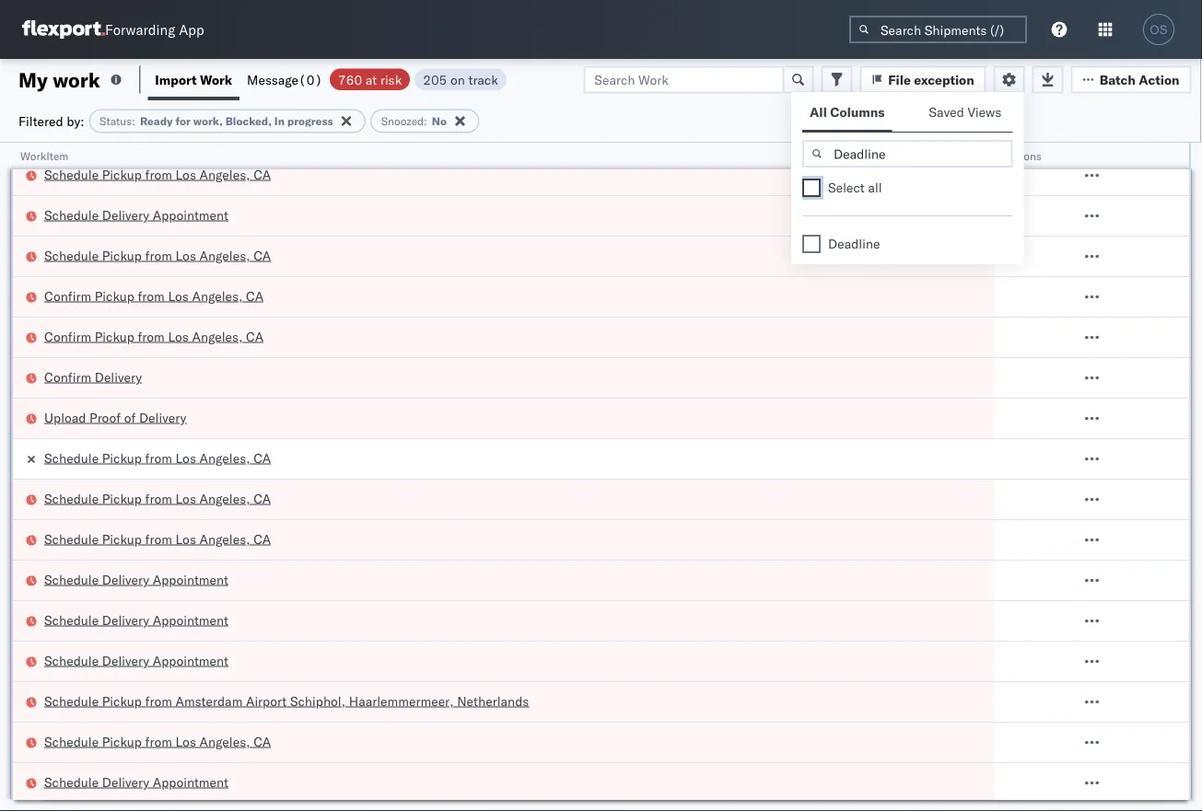 Task type: locate. For each thing, give the bounding box(es) containing it.
from inside schedule pickup from amsterdam airport schiphol, haarlemmermeer, netherlands link
[[145, 693, 172, 710]]

2 schedule pickup from los angeles, ca link from the top
[[44, 247, 271, 265]]

:
[[132, 114, 135, 128], [424, 114, 427, 128]]

2 vertical spatial confirm
[[44, 369, 91, 385]]

schedule pickup from los angeles, ca
[[44, 166, 271, 182], [44, 247, 271, 264], [44, 450, 271, 466], [44, 491, 271, 507], [44, 531, 271, 547], [44, 734, 271, 750]]

2 confirm from the top
[[44, 329, 91, 345]]

2 schedule from the top
[[44, 207, 99, 223]]

3 confirm from the top
[[44, 369, 91, 385]]

proof
[[89, 410, 121, 426]]

1 schedule pickup from los angeles, ca from the top
[[44, 166, 271, 182]]

7 schedule from the top
[[44, 572, 99, 588]]

my
[[18, 67, 48, 92]]

5 schedule delivery appointment from the top
[[44, 775, 228, 791]]

6 schedule pickup from los angeles, ca link from the top
[[44, 733, 271, 752]]

: left no
[[424, 114, 427, 128]]

0 vertical spatial confirm pickup from los angeles, ca link
[[44, 287, 264, 306]]

work
[[200, 71, 232, 88]]

4 schedule pickup from los angeles, ca link from the top
[[44, 490, 271, 508]]

1 schedule pickup from los angeles, ca button from the top
[[44, 165, 271, 186]]

1 : from the left
[[132, 114, 135, 128]]

2 schedule delivery appointment button from the top
[[44, 571, 228, 591]]

message
[[247, 71, 299, 88]]

1 schedule delivery appointment link from the top
[[44, 206, 228, 224]]

for
[[175, 114, 191, 128]]

forwarding app link
[[22, 20, 204, 39]]

0 horizontal spatial resize handle column header
[[973, 143, 995, 812]]

0 vertical spatial confirm pickup from los angeles, ca
[[44, 288, 264, 304]]

pickup for second the "schedule pickup from los angeles, ca" button's schedule pickup from los angeles, ca link
[[102, 247, 142, 264]]

1 appointment from the top
[[153, 207, 228, 223]]

5 schedule delivery appointment link from the top
[[44, 774, 228, 792]]

1 horizontal spatial resize handle column header
[[1168, 143, 1190, 812]]

haarlemmermeer,
[[349, 693, 454, 710]]

upload customs clearance documents button
[[44, 125, 274, 145]]

ca for 2nd the "schedule pickup from los angeles, ca" button from the bottom of the page
[[254, 531, 271, 547]]

confirm pickup from los angeles, ca button
[[44, 287, 264, 307], [44, 328, 264, 348]]

1 confirm pickup from los angeles, ca link from the top
[[44, 287, 264, 306]]

confirm for 1st confirm pickup from los angeles, ca button from the top
[[44, 288, 91, 304]]

2 schedule delivery appointment from the top
[[44, 572, 228, 588]]

schedule delivery appointment link
[[44, 206, 228, 224], [44, 571, 228, 589], [44, 611, 228, 630], [44, 652, 228, 670], [44, 774, 228, 792]]

confirm delivery link
[[44, 368, 142, 387]]

None checkbox
[[803, 235, 821, 253]]

ca for second confirm pickup from los angeles, ca button
[[246, 329, 264, 345]]

all
[[810, 104, 827, 120]]

schedule for schedule pickup from los angeles, ca link for 2nd the "schedule pickup from los angeles, ca" button from the bottom of the page
[[44, 531, 99, 547]]

1 vertical spatial confirm pickup from los angeles, ca link
[[44, 328, 264, 346]]

8 schedule from the top
[[44, 612, 99, 629]]

confirm pickup from los angeles, ca
[[44, 288, 264, 304], [44, 329, 264, 345]]

6 schedule pickup from los angeles, ca from the top
[[44, 734, 271, 750]]

2 schedule pickup from los angeles, ca from the top
[[44, 247, 271, 264]]

1 upload from the top
[[44, 126, 86, 142]]

delivery for 5th schedule delivery appointment button from the bottom
[[102, 207, 149, 223]]

5 schedule delivery appointment button from the top
[[44, 774, 228, 794]]

upload
[[44, 126, 86, 142], [44, 410, 86, 426]]

ca for second the "schedule pickup from los angeles, ca" button
[[254, 247, 271, 264]]

los
[[176, 166, 196, 182], [176, 247, 196, 264], [168, 288, 189, 304], [168, 329, 189, 345], [176, 450, 196, 466], [176, 491, 196, 507], [176, 531, 196, 547], [176, 734, 196, 750]]

confirm delivery button
[[44, 368, 142, 388]]

3 appointment from the top
[[153, 612, 228, 629]]

delivery inside 'link'
[[95, 369, 142, 385]]

app
[[179, 21, 204, 38]]

3 schedule from the top
[[44, 247, 99, 264]]

upload proof of delivery button
[[44, 409, 186, 429]]

1 schedule pickup from los angeles, ca link from the top
[[44, 165, 271, 184]]

pickup inside "button"
[[102, 693, 142, 710]]

1 confirm pickup from los angeles, ca from the top
[[44, 288, 264, 304]]

4 schedule pickup from los angeles, ca button from the top
[[44, 530, 271, 551]]

schedule for schedule pickup from amsterdam airport schiphol, haarlemmermeer, netherlands link
[[44, 693, 99, 710]]

schedule for 3rd schedule delivery appointment link from the top of the page
[[44, 612, 99, 629]]

2 upload from the top
[[44, 410, 86, 426]]

schedule pickup from los angeles, ca for fifth the "schedule pickup from los angeles, ca" button from the top schedule pickup from los angeles, ca link
[[44, 734, 271, 750]]

1 vertical spatial confirm pickup from los angeles, ca button
[[44, 328, 264, 348]]

views
[[968, 104, 1002, 120]]

2 confirm pickup from los angeles, ca from the top
[[44, 329, 264, 345]]

0 vertical spatial confirm
[[44, 288, 91, 304]]

schedule for 5th schedule delivery appointment link from the bottom
[[44, 207, 99, 223]]

3 schedule delivery appointment button from the top
[[44, 611, 228, 632]]

schedule pickup from los angeles, ca button
[[44, 165, 271, 186], [44, 247, 271, 267], [44, 490, 271, 510], [44, 530, 271, 551], [44, 733, 271, 753]]

resize handle column header
[[973, 143, 995, 812], [1168, 143, 1190, 812]]

angeles, for 5th the "schedule pickup from los angeles, ca" button from the bottom
[[200, 166, 250, 182]]

schedule for second the "schedule pickup from los angeles, ca" button's schedule pickup from los angeles, ca link
[[44, 247, 99, 264]]

schedule pickup from los angeles, ca link for 3rd the "schedule pickup from los angeles, ca" button from the bottom of the page
[[44, 490, 271, 508]]

confirm
[[44, 288, 91, 304], [44, 329, 91, 345], [44, 369, 91, 385]]

schedule pickup from los angeles, ca for second the "schedule pickup from los angeles, ca" button's schedule pickup from los angeles, ca link
[[44, 247, 271, 264]]

no
[[432, 114, 447, 128]]

3 schedule delivery appointment link from the top
[[44, 611, 228, 630]]

schedule pickup from amsterdam airport schiphol, haarlemmermeer, netherlands
[[44, 693, 529, 710]]

file exception
[[889, 71, 975, 88]]

delivery for 1st schedule delivery appointment button from the bottom
[[102, 775, 149, 791]]

4 schedule delivery appointment button from the top
[[44, 652, 228, 672]]

9 schedule from the top
[[44, 653, 99, 669]]

1 vertical spatial confirm pickup from los angeles, ca
[[44, 329, 264, 345]]

flexport. image
[[22, 20, 105, 39]]

upload for upload proof of delivery
[[44, 410, 86, 426]]

205
[[423, 71, 447, 88]]

schedule pickup from los angeles, ca for third schedule pickup from los angeles, ca link
[[44, 450, 271, 466]]

1 schedule from the top
[[44, 166, 99, 182]]

4 schedule from the top
[[44, 450, 99, 466]]

schedule pickup from los angeles, ca link
[[44, 165, 271, 184], [44, 247, 271, 265], [44, 449, 271, 468], [44, 490, 271, 508], [44, 530, 271, 549], [44, 733, 271, 752]]

11 schedule from the top
[[44, 734, 99, 750]]

ready
[[140, 114, 173, 128]]

pickup for fifth the "schedule pickup from los angeles, ca" button from the top schedule pickup from los angeles, ca link
[[102, 734, 142, 750]]

5 schedule pickup from los angeles, ca from the top
[[44, 531, 271, 547]]

confirm for second confirm pickup from los angeles, ca button
[[44, 329, 91, 345]]

0 vertical spatial upload
[[44, 126, 86, 142]]

5 schedule from the top
[[44, 491, 99, 507]]

schedule for 1st schedule delivery appointment link from the bottom
[[44, 775, 99, 791]]

angeles,
[[200, 166, 250, 182], [200, 247, 250, 264], [192, 288, 243, 304], [192, 329, 243, 345], [200, 450, 250, 466], [200, 491, 250, 507], [200, 531, 250, 547], [200, 734, 250, 750]]

snoozed : no
[[381, 114, 447, 128]]

upload customs clearance documents
[[44, 126, 274, 142]]

pickup
[[102, 166, 142, 182], [102, 247, 142, 264], [95, 288, 134, 304], [95, 329, 134, 345], [102, 450, 142, 466], [102, 491, 142, 507], [102, 531, 142, 547], [102, 693, 142, 710], [102, 734, 142, 750]]

select all
[[828, 180, 883, 196]]

ca for 5th the "schedule pickup from los angeles, ca" button from the bottom
[[254, 166, 271, 182]]

3 schedule pickup from los angeles, ca from the top
[[44, 450, 271, 466]]

saved views button
[[922, 96, 1013, 132]]

los for 2nd confirm pickup from los angeles, ca link from the bottom of the page
[[168, 288, 189, 304]]

schedule delivery appointment
[[44, 207, 228, 223], [44, 572, 228, 588], [44, 612, 228, 629], [44, 653, 228, 669], [44, 775, 228, 791]]

angeles, for 2nd the "schedule pickup from los angeles, ca" button from the bottom of the page
[[200, 531, 250, 547]]

schedule for schedule pickup from los angeles, ca link for 5th the "schedule pickup from los angeles, ca" button from the bottom
[[44, 166, 99, 182]]

confirm pickup from los angeles, ca for second confirm pickup from los angeles, ca link
[[44, 329, 264, 345]]

0 horizontal spatial :
[[132, 114, 135, 128]]

from for second the "schedule pickup from los angeles, ca" button
[[145, 247, 172, 264]]

10 schedule from the top
[[44, 693, 99, 710]]

los for fifth the "schedule pickup from los angeles, ca" button from the top schedule pickup from los angeles, ca link
[[176, 734, 196, 750]]

upload left proof
[[44, 410, 86, 426]]

message (0)
[[247, 71, 323, 88]]

batch action
[[1100, 71, 1180, 88]]

delivery
[[102, 207, 149, 223], [95, 369, 142, 385], [139, 410, 186, 426], [102, 572, 149, 588], [102, 612, 149, 629], [102, 653, 149, 669], [102, 775, 149, 791]]

file exception button
[[860, 66, 987, 94], [860, 66, 987, 94]]

2 confirm pickup from los angeles, ca link from the top
[[44, 328, 264, 346]]

2 : from the left
[[424, 114, 427, 128]]

upload up workitem
[[44, 126, 86, 142]]

12 schedule from the top
[[44, 775, 99, 791]]

from for 5th the "schedule pickup from los angeles, ca" button from the bottom
[[145, 166, 172, 182]]

ca
[[254, 166, 271, 182], [254, 247, 271, 264], [246, 288, 264, 304], [246, 329, 264, 345], [254, 450, 271, 466], [254, 491, 271, 507], [254, 531, 271, 547], [254, 734, 271, 750]]

schedule delivery appointment button
[[44, 206, 228, 226], [44, 571, 228, 591], [44, 611, 228, 632], [44, 652, 228, 672], [44, 774, 228, 794]]

: for snoozed
[[424, 114, 427, 128]]

3 schedule pickup from los angeles, ca button from the top
[[44, 490, 271, 510]]

appointment
[[153, 207, 228, 223], [153, 572, 228, 588], [153, 612, 228, 629], [153, 653, 228, 669], [153, 775, 228, 791]]

all
[[868, 180, 883, 196]]

from
[[145, 166, 172, 182], [145, 247, 172, 264], [138, 288, 165, 304], [138, 329, 165, 345], [145, 450, 172, 466], [145, 491, 172, 507], [145, 531, 172, 547], [145, 693, 172, 710], [145, 734, 172, 750]]

from for fifth the "schedule pickup from los angeles, ca" button from the top
[[145, 734, 172, 750]]

0 vertical spatial confirm pickup from los angeles, ca button
[[44, 287, 264, 307]]

confirm for confirm delivery button
[[44, 369, 91, 385]]

schedule inside "button"
[[44, 693, 99, 710]]

5 schedule pickup from los angeles, ca link from the top
[[44, 530, 271, 549]]

filtered
[[18, 113, 63, 129]]

: for status
[[132, 114, 135, 128]]

customs
[[89, 126, 141, 142]]

batch action button
[[1071, 66, 1192, 94]]

schedule pickup from amsterdam airport schiphol, haarlemmermeer, netherlands link
[[44, 693, 529, 711]]

: left ready
[[132, 114, 135, 128]]

None checkbox
[[803, 179, 821, 197]]

1 vertical spatial upload
[[44, 410, 86, 426]]

6 schedule from the top
[[44, 531, 99, 547]]

4 schedule pickup from los angeles, ca from the top
[[44, 491, 271, 507]]

los for second the "schedule pickup from los angeles, ca" button's schedule pickup from los angeles, ca link
[[176, 247, 196, 264]]

confirm inside confirm delivery 'link'
[[44, 369, 91, 385]]

1 confirm from the top
[[44, 288, 91, 304]]

from for schedule pickup from amsterdam airport schiphol, haarlemmermeer, netherlands "button"
[[145, 693, 172, 710]]

risk
[[380, 71, 402, 88]]

los for schedule pickup from los angeles, ca link for 2nd the "schedule pickup from los angeles, ca" button from the bottom of the page
[[176, 531, 196, 547]]

1 vertical spatial confirm
[[44, 329, 91, 345]]

confirm pickup from los angeles, ca link
[[44, 287, 264, 306], [44, 328, 264, 346]]

schedule for fifth the "schedule pickup from los angeles, ca" button from the top schedule pickup from los angeles, ca link
[[44, 734, 99, 750]]

file
[[889, 71, 911, 88]]

4 schedule delivery appointment from the top
[[44, 653, 228, 669]]

ca for 1st confirm pickup from los angeles, ca button from the top
[[246, 288, 264, 304]]

netherlands
[[457, 693, 529, 710]]

1 schedule delivery appointment from the top
[[44, 207, 228, 223]]

schiphol,
[[290, 693, 346, 710]]

from for 3rd the "schedule pickup from los angeles, ca" button from the bottom of the page
[[145, 491, 172, 507]]

1 resize handle column header from the left
[[973, 143, 995, 812]]

2 schedule delivery appointment link from the top
[[44, 571, 228, 589]]

los for schedule pickup from los angeles, ca link for 5th the "schedule pickup from los angeles, ca" button from the bottom
[[176, 166, 196, 182]]

saved views
[[929, 104, 1002, 120]]

work,
[[193, 114, 223, 128]]

snoozed
[[381, 114, 424, 128]]

status : ready for work, blocked, in progress
[[100, 114, 333, 128]]

forwarding app
[[105, 21, 204, 38]]

deadline
[[828, 236, 881, 252]]

1 horizontal spatial :
[[424, 114, 427, 128]]

pickup for schedule pickup from los angeles, ca link for 2nd the "schedule pickup from los angeles, ca" button from the bottom of the page
[[102, 531, 142, 547]]

Search Work text field
[[584, 66, 785, 94]]

2 appointment from the top
[[153, 572, 228, 588]]

schedule for schedule pickup from los angeles, ca link related to 3rd the "schedule pickup from los angeles, ca" button from the bottom of the page
[[44, 491, 99, 507]]

schedule
[[44, 166, 99, 182], [44, 207, 99, 223], [44, 247, 99, 264], [44, 450, 99, 466], [44, 491, 99, 507], [44, 531, 99, 547], [44, 572, 99, 588], [44, 612, 99, 629], [44, 653, 99, 669], [44, 693, 99, 710], [44, 734, 99, 750], [44, 775, 99, 791]]



Task type: describe. For each thing, give the bounding box(es) containing it.
upload for upload customs clearance documents
[[44, 126, 86, 142]]

schedule pickup from los angeles, ca link for second the "schedule pickup from los angeles, ca" button
[[44, 247, 271, 265]]

4 appointment from the top
[[153, 653, 228, 669]]

confirm pickup from los angeles, ca for 2nd confirm pickup from los angeles, ca link from the bottom of the page
[[44, 288, 264, 304]]

angeles, for 3rd the "schedule pickup from los angeles, ca" button from the bottom of the page
[[200, 491, 250, 507]]

schedule pickup from los angeles, ca link for 5th the "schedule pickup from los angeles, ca" button from the bottom
[[44, 165, 271, 184]]

schedule pickup from los angeles, ca link for 2nd the "schedule pickup from los angeles, ca" button from the bottom of the page
[[44, 530, 271, 549]]

delivery for third schedule delivery appointment button from the bottom of the page
[[102, 612, 149, 629]]

angeles, for second the "schedule pickup from los angeles, ca" button
[[200, 247, 250, 264]]

airport
[[246, 693, 287, 710]]

1 confirm pickup from los angeles, ca button from the top
[[44, 287, 264, 307]]

upload proof of delivery link
[[44, 409, 186, 427]]

all columns
[[810, 104, 885, 120]]

ca for fifth the "schedule pickup from los angeles, ca" button from the top
[[254, 734, 271, 750]]

205 on track
[[423, 71, 498, 88]]

pickup for schedule pickup from los angeles, ca link related to 3rd the "schedule pickup from los angeles, ca" button from the bottom of the page
[[102, 491, 142, 507]]

4 schedule delivery appointment link from the top
[[44, 652, 228, 670]]

Search text field
[[803, 140, 1013, 168]]

import
[[155, 71, 197, 88]]

2 confirm pickup from los angeles, ca button from the top
[[44, 328, 264, 348]]

schedule for third schedule pickup from los angeles, ca link
[[44, 450, 99, 466]]

pickup for third schedule pickup from los angeles, ca link
[[102, 450, 142, 466]]

os button
[[1138, 8, 1181, 51]]

schedule for 4th schedule delivery appointment link from the bottom of the page
[[44, 572, 99, 588]]

760
[[338, 71, 362, 88]]

work
[[53, 67, 100, 92]]

Search Shipments (/) text field
[[850, 16, 1028, 43]]

schedule pickup from los angeles, ca for schedule pickup from los angeles, ca link for 2nd the "schedule pickup from los angeles, ca" button from the bottom of the page
[[44, 531, 271, 547]]

exception
[[914, 71, 975, 88]]

pickup for schedule pickup from los angeles, ca link for 5th the "schedule pickup from los angeles, ca" button from the bottom
[[102, 166, 142, 182]]

amsterdam
[[176, 693, 243, 710]]

delivery for confirm delivery button
[[95, 369, 142, 385]]

pickup for schedule pickup from amsterdam airport schiphol, haarlemmermeer, netherlands link
[[102, 693, 142, 710]]

status
[[100, 114, 132, 128]]

delivery for 4th schedule delivery appointment button from the top
[[102, 653, 149, 669]]

os
[[1150, 23, 1168, 36]]

import work
[[155, 71, 232, 88]]

forwarding
[[105, 21, 175, 38]]

los for second confirm pickup from los angeles, ca link
[[168, 329, 189, 345]]

workitem button
[[11, 145, 976, 163]]

ca for 3rd the "schedule pickup from los angeles, ca" button from the bottom of the page
[[254, 491, 271, 507]]

batch
[[1100, 71, 1136, 88]]

pickup for 2nd confirm pickup from los angeles, ca link from the bottom of the page
[[95, 288, 134, 304]]

saved
[[929, 104, 965, 120]]

5 schedule pickup from los angeles, ca button from the top
[[44, 733, 271, 753]]

schedule pickup from los angeles, ca for schedule pickup from los angeles, ca link related to 3rd the "schedule pickup from los angeles, ca" button from the bottom of the page
[[44, 491, 271, 507]]

on
[[451, 71, 465, 88]]

all columns button
[[803, 96, 892, 132]]

schedule for second schedule delivery appointment link from the bottom of the page
[[44, 653, 99, 669]]

by:
[[67, 113, 84, 129]]

at
[[366, 71, 377, 88]]

angeles, for 1st confirm pickup from los angeles, ca button from the top
[[192, 288, 243, 304]]

clearance
[[145, 126, 204, 142]]

columns
[[831, 104, 885, 120]]

workitem
[[20, 149, 69, 163]]

pickup for second confirm pickup from los angeles, ca link
[[95, 329, 134, 345]]

import work button
[[148, 59, 240, 100]]

in
[[274, 114, 285, 128]]

confirm delivery
[[44, 369, 142, 385]]

760 at risk
[[338, 71, 402, 88]]

actions
[[1004, 149, 1042, 163]]

schedule pickup from los angeles, ca for schedule pickup from los angeles, ca link for 5th the "schedule pickup from los angeles, ca" button from the bottom
[[44, 166, 271, 182]]

filtered by:
[[18, 113, 84, 129]]

documents
[[207, 126, 274, 142]]

5 appointment from the top
[[153, 775, 228, 791]]

delivery for fourth schedule delivery appointment button from the bottom
[[102, 572, 149, 588]]

action
[[1139, 71, 1180, 88]]

3 schedule pickup from los angeles, ca link from the top
[[44, 449, 271, 468]]

2 schedule pickup from los angeles, ca button from the top
[[44, 247, 271, 267]]

los for third schedule pickup from los angeles, ca link
[[176, 450, 196, 466]]

upload proof of delivery
[[44, 410, 186, 426]]

track
[[469, 71, 498, 88]]

(0)
[[299, 71, 323, 88]]

schedule pickup from los angeles, ca link for fifth the "schedule pickup from los angeles, ca" button from the top
[[44, 733, 271, 752]]

progress
[[287, 114, 333, 128]]

my work
[[18, 67, 100, 92]]

los for schedule pickup from los angeles, ca link related to 3rd the "schedule pickup from los angeles, ca" button from the bottom of the page
[[176, 491, 196, 507]]

2 resize handle column header from the left
[[1168, 143, 1190, 812]]

angeles, for second confirm pickup from los angeles, ca button
[[192, 329, 243, 345]]

3 schedule delivery appointment from the top
[[44, 612, 228, 629]]

schedule pickup from amsterdam airport schiphol, haarlemmermeer, netherlands button
[[44, 693, 529, 713]]

1 schedule delivery appointment button from the top
[[44, 206, 228, 226]]

blocked,
[[225, 114, 272, 128]]

upload customs clearance documents link
[[44, 125, 274, 143]]

of
[[124, 410, 136, 426]]

select
[[828, 180, 865, 196]]

from for 2nd the "schedule pickup from los angeles, ca" button from the bottom of the page
[[145, 531, 172, 547]]

angeles, for fifth the "schedule pickup from los angeles, ca" button from the top
[[200, 734, 250, 750]]



Task type: vqa. For each thing, say whether or not it's contained in the screenshot.
status
yes



